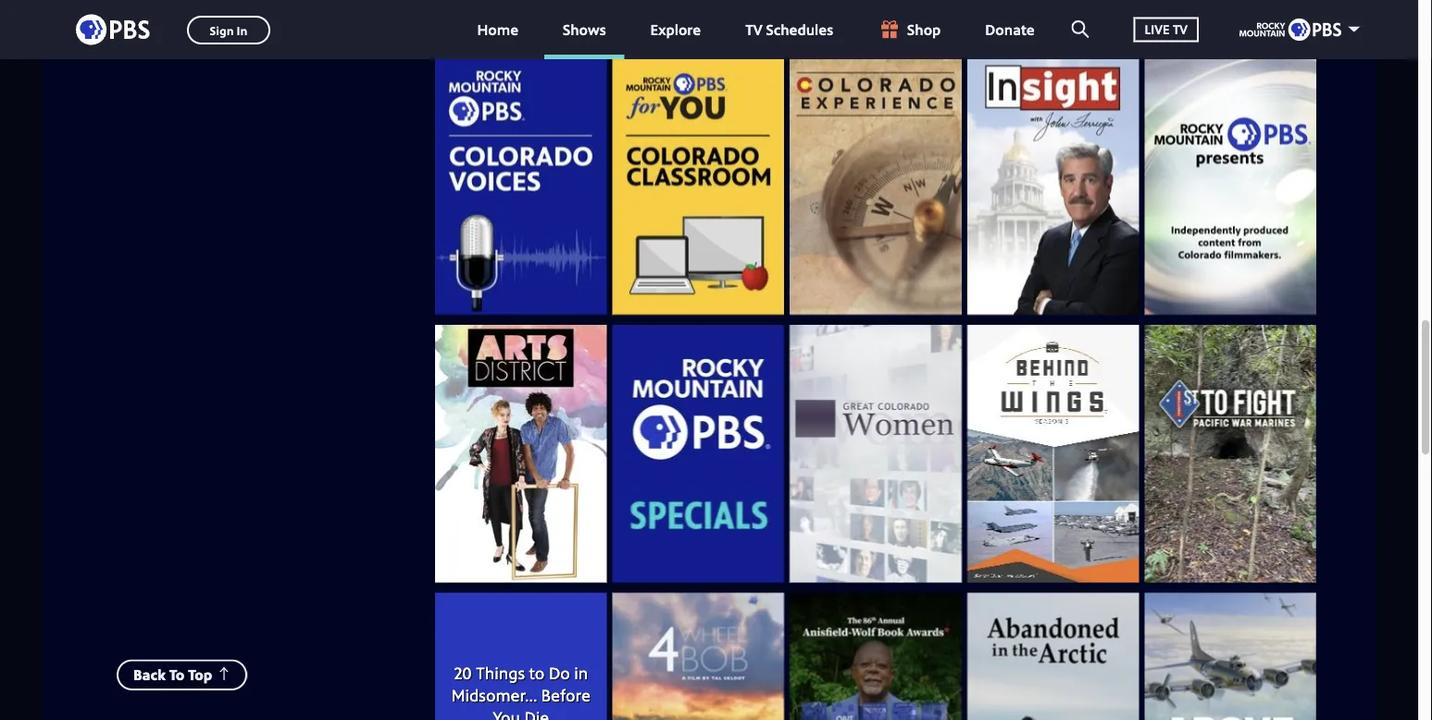 Task type: locate. For each thing, give the bounding box(es) containing it.
4 wheel bob image
[[613, 593, 784, 720]]

colorado voices image
[[435, 57, 607, 315]]

back to top
[[133, 665, 212, 685]]

back
[[133, 665, 166, 685]]

donate link
[[967, 0, 1053, 59]]

to
[[529, 662, 545, 685]]

home
[[477, 19, 519, 39]]

rmpbs specials image
[[613, 325, 784, 583]]

tv right the live
[[1173, 21, 1188, 38]]

explore link
[[632, 0, 720, 59]]

do
[[549, 662, 570, 685]]

insight with john ferrugia image
[[967, 57, 1139, 315]]

before
[[541, 684, 591, 707]]

donate
[[985, 19, 1035, 39]]

colorado classroom image
[[613, 57, 784, 315]]

rmpbs image
[[1240, 19, 1342, 41]]

arts district image
[[435, 325, 607, 583]]

shop link
[[859, 0, 960, 59]]

colorado experience image
[[790, 57, 962, 315]]

tv left schedules
[[746, 19, 763, 39]]

back to top button
[[117, 660, 247, 691]]

tv
[[746, 19, 763, 39], [1173, 21, 1188, 38]]

20
[[454, 662, 472, 685]]

things
[[476, 662, 525, 685]]

shows
[[563, 19, 606, 39]]

the 86th annual anisfield-wolf book awards image
[[790, 593, 962, 720]]

tv schedules
[[746, 19, 833, 39]]

explore
[[651, 19, 701, 39]]

great colorado women image
[[790, 325, 962, 583]]

live
[[1145, 21, 1170, 38]]

abandoned in the arctic image
[[967, 593, 1139, 720]]

1st to fight: pacific war marines image
[[1145, 325, 1317, 583]]

live tv
[[1145, 21, 1188, 38]]

0 horizontal spatial tv
[[746, 19, 763, 39]]

rmpbs presents... image
[[1145, 57, 1317, 315]]



Task type: describe. For each thing, give the bounding box(es) containing it.
1 horizontal spatial tv
[[1173, 21, 1188, 38]]

live tv link
[[1115, 0, 1218, 59]]

search image
[[1072, 20, 1089, 38]]

home link
[[459, 0, 537, 59]]

top
[[188, 665, 212, 685]]

20 things to do in midsomer... before you die
[[452, 662, 595, 720]]

you
[[493, 706, 520, 720]]

behind the wings image
[[967, 325, 1139, 583]]

above and beyond image
[[1145, 593, 1317, 720]]

shop
[[907, 19, 941, 39]]

in
[[574, 662, 588, 685]]

tv schedules link
[[727, 0, 852, 59]]

die
[[524, 706, 549, 720]]

schedules
[[766, 19, 833, 39]]

midsomer...
[[452, 684, 537, 707]]

shows link
[[544, 0, 625, 59]]

to
[[169, 665, 185, 685]]

pbs image
[[76, 9, 150, 50]]



Task type: vqa. For each thing, say whether or not it's contained in the screenshot.
Learn More
no



